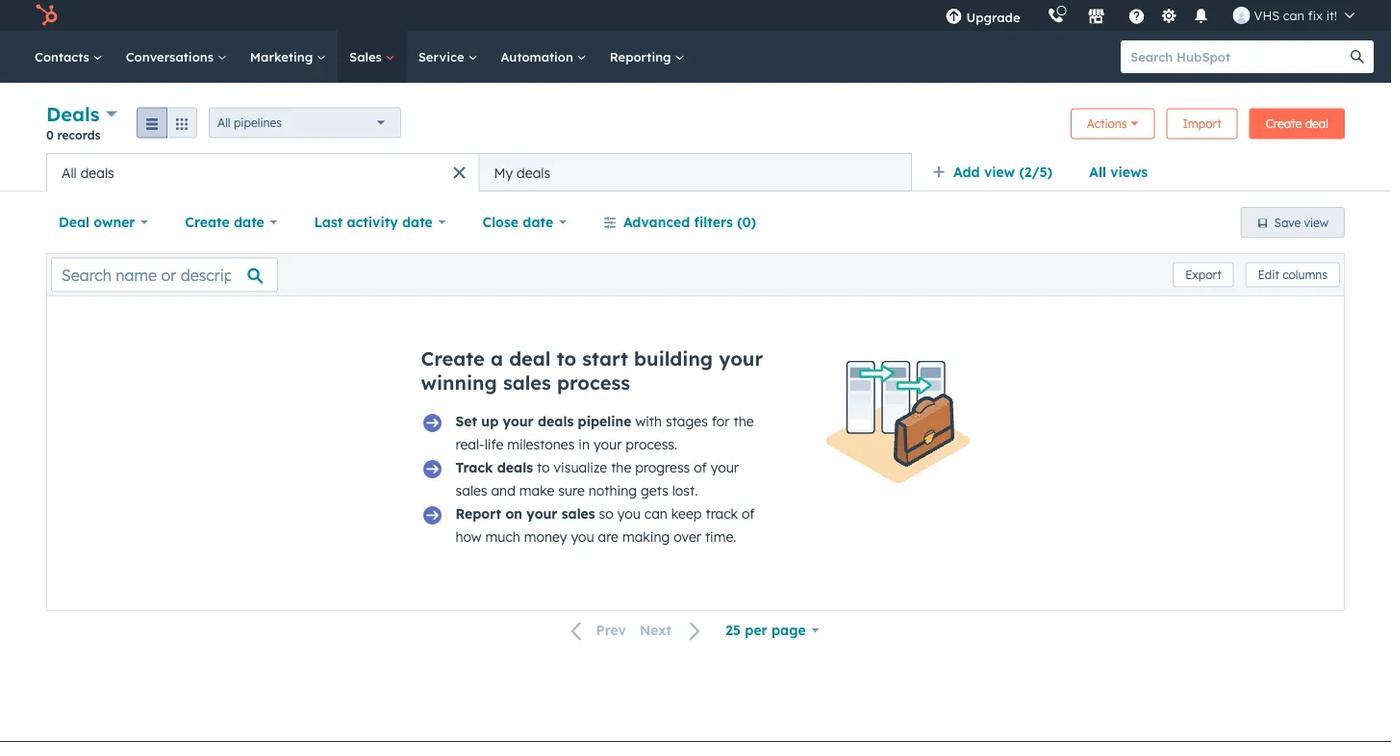 Task type: locate. For each thing, give the bounding box(es) containing it.
date right "close"
[[523, 214, 554, 231]]

all left views
[[1090, 164, 1107, 180]]

0 vertical spatial of
[[694, 459, 707, 476]]

sales down track
[[456, 482, 488, 499]]

with
[[636, 413, 662, 430]]

1 vertical spatial deal
[[509, 347, 551, 371]]

25 per page button
[[713, 611, 832, 650]]

2 horizontal spatial all
[[1090, 164, 1107, 180]]

0 horizontal spatial can
[[645, 505, 668, 522]]

all inside all views link
[[1090, 164, 1107, 180]]

sure
[[558, 482, 585, 499]]

all down 0 records
[[62, 164, 77, 181]]

1 vertical spatial to
[[537, 459, 550, 476]]

of up lost.
[[694, 459, 707, 476]]

create for create deal
[[1266, 116, 1303, 131]]

0 vertical spatial deal
[[1306, 116, 1329, 131]]

1 vertical spatial of
[[742, 505, 755, 522]]

create inside create a deal to start building your winning sales process
[[421, 347, 485, 371]]

0 vertical spatial sales
[[503, 371, 551, 395]]

2 horizontal spatial sales
[[562, 505, 595, 522]]

your inside to visualize the progress of your sales and make sure nothing gets lost.
[[711, 459, 739, 476]]

0 horizontal spatial all
[[62, 164, 77, 181]]

of inside to visualize the progress of your sales and make sure nothing gets lost.
[[694, 459, 707, 476]]

all for all deals
[[62, 164, 77, 181]]

deals up the and
[[497, 459, 533, 476]]

view right save
[[1305, 215, 1329, 230]]

vhs can fix it! button
[[1222, 0, 1367, 31]]

2 vertical spatial sales
[[562, 505, 595, 522]]

actions button
[[1071, 108, 1156, 139]]

2 vertical spatial create
[[421, 347, 485, 371]]

prev button
[[560, 618, 633, 643]]

edit columns
[[1259, 268, 1328, 282]]

2 date from the left
[[402, 214, 433, 231]]

0 horizontal spatial to
[[537, 459, 550, 476]]

create left a
[[421, 347, 485, 371]]

building
[[634, 347, 713, 371]]

a
[[491, 347, 503, 371]]

pagination navigation
[[560, 618, 713, 643]]

deal owner
[[59, 214, 135, 231]]

view right add
[[985, 164, 1016, 180]]

1 horizontal spatial you
[[618, 505, 641, 522]]

your up money
[[527, 505, 558, 522]]

track deals
[[456, 459, 533, 476]]

1 horizontal spatial create
[[421, 347, 485, 371]]

view inside button
[[1305, 215, 1329, 230]]

reporting
[[610, 49, 675, 64]]

1 horizontal spatial all
[[218, 116, 231, 130]]

advanced
[[624, 214, 690, 231]]

view inside "popup button"
[[985, 164, 1016, 180]]

deals
[[81, 164, 114, 181], [517, 164, 551, 181], [538, 413, 574, 430], [497, 459, 533, 476]]

0 vertical spatial to
[[557, 347, 577, 371]]

0
[[46, 128, 54, 142]]

last activity date button
[[302, 203, 459, 242]]

2 horizontal spatial create
[[1266, 116, 1303, 131]]

can inside so you can keep track of how much money you are making over time.
[[645, 505, 668, 522]]

deals inside my deals button
[[517, 164, 551, 181]]

1 horizontal spatial view
[[1305, 215, 1329, 230]]

the inside to visualize the progress of your sales and make sure nothing gets lost.
[[611, 459, 632, 476]]

marketing
[[250, 49, 317, 64]]

process
[[557, 371, 631, 395]]

create up search name or description search box at the left of the page
[[185, 214, 230, 231]]

create deal button
[[1250, 108, 1346, 139]]

date down all deals button
[[234, 214, 265, 231]]

1 horizontal spatial to
[[557, 347, 577, 371]]

nothing
[[589, 482, 637, 499]]

terry turtle image
[[1234, 7, 1251, 24]]

0 vertical spatial the
[[734, 413, 754, 430]]

all
[[218, 116, 231, 130], [1090, 164, 1107, 180], [62, 164, 77, 181]]

all pipelines
[[218, 116, 282, 130]]

1 vertical spatial you
[[571, 528, 594, 545]]

all inside all deals button
[[62, 164, 77, 181]]

your up track
[[711, 459, 739, 476]]

settings link
[[1158, 5, 1182, 26]]

export button
[[1173, 262, 1235, 287]]

calling icon button
[[1040, 3, 1073, 28]]

vhs
[[1255, 7, 1280, 23]]

1 vertical spatial create
[[185, 214, 230, 231]]

deals banner
[[46, 100, 1346, 153]]

sales down sure
[[562, 505, 595, 522]]

1 horizontal spatial deal
[[1306, 116, 1329, 131]]

0 vertical spatial create
[[1266, 116, 1303, 131]]

over
[[674, 528, 702, 545]]

the right for
[[734, 413, 754, 430]]

deal inside create a deal to start building your winning sales process
[[509, 347, 551, 371]]

0 horizontal spatial create
[[185, 214, 230, 231]]

report on your sales
[[456, 505, 595, 522]]

owner
[[94, 214, 135, 231]]

1 vertical spatial sales
[[456, 482, 488, 499]]

search image
[[1351, 50, 1365, 64]]

1 date from the left
[[234, 214, 265, 231]]

money
[[524, 528, 567, 545]]

track
[[456, 459, 493, 476]]

add
[[954, 164, 980, 180]]

create for create date
[[185, 214, 230, 231]]

date for close date
[[523, 214, 554, 231]]

much
[[486, 528, 521, 545]]

deal owner button
[[46, 203, 161, 242]]

of right track
[[742, 505, 755, 522]]

track
[[706, 505, 738, 522]]

import button
[[1167, 108, 1238, 139]]

1 vertical spatial can
[[645, 505, 668, 522]]

sales link
[[338, 31, 407, 83]]

hubspot link
[[23, 4, 72, 27]]

prev
[[596, 622, 627, 639]]

deals right my
[[517, 164, 551, 181]]

you left are at bottom left
[[571, 528, 594, 545]]

next button
[[633, 618, 713, 643]]

upgrade image
[[946, 9, 963, 26]]

1 horizontal spatial can
[[1284, 7, 1305, 23]]

0 horizontal spatial of
[[694, 459, 707, 476]]

the
[[734, 413, 754, 430], [611, 459, 632, 476]]

to down milestones
[[537, 459, 550, 476]]

up
[[482, 413, 499, 430]]

sales
[[503, 371, 551, 395], [456, 482, 488, 499], [562, 505, 595, 522]]

0 horizontal spatial sales
[[456, 482, 488, 499]]

date right activity
[[402, 214, 433, 231]]

2 horizontal spatial date
[[523, 214, 554, 231]]

marketing link
[[239, 31, 338, 83]]

create down search hubspot "search box"
[[1266, 116, 1303, 131]]

deal
[[1306, 116, 1329, 131], [509, 347, 551, 371]]

1 vertical spatial view
[[1305, 215, 1329, 230]]

0 horizontal spatial the
[[611, 459, 632, 476]]

your inside with stages for the real-life milestones in your process.
[[594, 436, 622, 453]]

0 vertical spatial can
[[1284, 7, 1305, 23]]

all inside all pipelines "popup button"
[[218, 116, 231, 130]]

1 horizontal spatial the
[[734, 413, 754, 430]]

sales up "set up your deals pipeline"
[[503, 371, 551, 395]]

can down gets
[[645, 505, 668, 522]]

automation link
[[489, 31, 598, 83]]

conversations
[[126, 49, 217, 64]]

create inside button
[[1266, 116, 1303, 131]]

menu
[[932, 0, 1369, 31]]

help button
[[1121, 0, 1154, 31]]

service
[[418, 49, 468, 64]]

so
[[599, 505, 614, 522]]

1 vertical spatial the
[[611, 459, 632, 476]]

real-
[[456, 436, 485, 453]]

deals button
[[46, 100, 117, 128]]

0 horizontal spatial view
[[985, 164, 1016, 180]]

advanced filters (0)
[[624, 214, 757, 231]]

all views
[[1090, 164, 1149, 180]]

your up for
[[719, 347, 763, 371]]

of
[[694, 459, 707, 476], [742, 505, 755, 522]]

can left fix
[[1284, 7, 1305, 23]]

your down pipeline
[[594, 436, 622, 453]]

you right the so
[[618, 505, 641, 522]]

advanced filters (0) button
[[591, 203, 769, 242]]

0 horizontal spatial date
[[234, 214, 265, 231]]

create a deal to start building your winning sales process
[[421, 347, 763, 395]]

group
[[137, 107, 197, 138]]

settings image
[[1161, 8, 1178, 26]]

the up nothing
[[611, 459, 632, 476]]

create for create a deal to start building your winning sales process
[[421, 347, 485, 371]]

create inside popup button
[[185, 214, 230, 231]]

sales
[[349, 49, 386, 64]]

winning
[[421, 371, 497, 395]]

1 horizontal spatial date
[[402, 214, 433, 231]]

deals inside all deals button
[[81, 164, 114, 181]]

views
[[1111, 164, 1149, 180]]

0 vertical spatial view
[[985, 164, 1016, 180]]

deals down records
[[81, 164, 114, 181]]

to left start
[[557, 347, 577, 371]]

0 horizontal spatial deal
[[509, 347, 551, 371]]

all left pipelines
[[218, 116, 231, 130]]

3 date from the left
[[523, 214, 554, 231]]

1 horizontal spatial of
[[742, 505, 755, 522]]

1 horizontal spatial sales
[[503, 371, 551, 395]]

menu item
[[1034, 0, 1038, 31]]

can
[[1284, 7, 1305, 23], [645, 505, 668, 522]]

how
[[456, 528, 482, 545]]



Task type: vqa. For each thing, say whether or not it's contained in the screenshot.
banner
no



Task type: describe. For each thing, give the bounding box(es) containing it.
vhs can fix it!
[[1255, 7, 1338, 23]]

all for all pipelines
[[218, 116, 231, 130]]

marketplaces image
[[1088, 9, 1106, 26]]

(2/5)
[[1020, 164, 1053, 180]]

pipelines
[[234, 116, 282, 130]]

for
[[712, 413, 730, 430]]

next
[[640, 622, 672, 639]]

visualize
[[554, 459, 608, 476]]

(0)
[[738, 214, 757, 231]]

conversations link
[[114, 31, 239, 83]]

so you can keep track of how much money you are making over time.
[[456, 505, 755, 545]]

edit
[[1259, 268, 1280, 282]]

in
[[579, 436, 590, 453]]

deal inside button
[[1306, 116, 1329, 131]]

create deal
[[1266, 116, 1329, 131]]

help image
[[1129, 9, 1146, 26]]

group inside "deals" "banner"
[[137, 107, 197, 138]]

to visualize the progress of your sales and make sure nothing gets lost.
[[456, 459, 739, 499]]

can inside popup button
[[1284, 7, 1305, 23]]

notifications image
[[1193, 9, 1210, 26]]

calling icon image
[[1048, 7, 1065, 25]]

export
[[1186, 268, 1222, 282]]

all pipelines button
[[209, 107, 401, 138]]

last
[[314, 214, 343, 231]]

of inside so you can keep track of how much money you are making over time.
[[742, 505, 755, 522]]

start
[[583, 347, 628, 371]]

all deals button
[[46, 153, 479, 192]]

deal
[[59, 214, 90, 231]]

all deals
[[62, 164, 114, 181]]

marketplaces button
[[1077, 0, 1117, 31]]

automation
[[501, 49, 577, 64]]

search button
[[1342, 40, 1375, 73]]

Search HubSpot search field
[[1121, 40, 1357, 73]]

import
[[1183, 116, 1222, 131]]

fix
[[1309, 7, 1324, 23]]

create date
[[185, 214, 265, 231]]

milestones
[[507, 436, 575, 453]]

making
[[623, 528, 670, 545]]

to inside to visualize the progress of your sales and make sure nothing gets lost.
[[537, 459, 550, 476]]

and
[[491, 482, 516, 499]]

report
[[456, 505, 502, 522]]

Search name or description search field
[[51, 257, 278, 292]]

per
[[745, 622, 768, 639]]

life
[[485, 436, 504, 453]]

0 vertical spatial you
[[618, 505, 641, 522]]

gets
[[641, 482, 669, 499]]

pipeline
[[578, 413, 632, 430]]

lost.
[[673, 482, 698, 499]]

service link
[[407, 31, 489, 83]]

with stages for the real-life milestones in your process.
[[456, 413, 754, 453]]

the inside with stages for the real-life milestones in your process.
[[734, 413, 754, 430]]

actions
[[1087, 116, 1128, 131]]

reporting link
[[598, 31, 696, 83]]

25
[[726, 622, 741, 639]]

deals
[[46, 102, 100, 126]]

columns
[[1283, 268, 1328, 282]]

make
[[520, 482, 555, 499]]

sales inside to visualize the progress of your sales and make sure nothing gets lost.
[[456, 482, 488, 499]]

deals for track deals
[[497, 459, 533, 476]]

create date button
[[173, 203, 290, 242]]

save
[[1275, 215, 1302, 230]]

set up your deals pipeline
[[456, 413, 632, 430]]

deals for my deals
[[517, 164, 551, 181]]

contacts
[[35, 49, 93, 64]]

date for create date
[[234, 214, 265, 231]]

add view (2/5) button
[[920, 153, 1077, 192]]

keep
[[672, 505, 702, 522]]

sales inside create a deal to start building your winning sales process
[[503, 371, 551, 395]]

my
[[494, 164, 513, 181]]

menu containing vhs can fix it!
[[932, 0, 1369, 31]]

your right up
[[503, 413, 534, 430]]

all views link
[[1077, 153, 1161, 192]]

0 horizontal spatial you
[[571, 528, 594, 545]]

filters
[[695, 214, 733, 231]]

view for add
[[985, 164, 1016, 180]]

save view button
[[1241, 207, 1346, 238]]

to inside create a deal to start building your winning sales process
[[557, 347, 577, 371]]

it!
[[1327, 7, 1338, 23]]

deals for all deals
[[81, 164, 114, 181]]

my deals button
[[479, 153, 912, 192]]

on
[[506, 505, 523, 522]]

hubspot image
[[35, 4, 58, 27]]

notifications button
[[1185, 0, 1218, 31]]

stages
[[666, 413, 708, 430]]

contacts link
[[23, 31, 114, 83]]

save view
[[1275, 215, 1329, 230]]

close
[[483, 214, 519, 231]]

deals up milestones
[[538, 413, 574, 430]]

view for save
[[1305, 215, 1329, 230]]

close date button
[[470, 203, 579, 242]]

progress
[[635, 459, 690, 476]]

set
[[456, 413, 477, 430]]

page
[[772, 622, 806, 639]]

edit columns button
[[1246, 262, 1341, 287]]

all for all views
[[1090, 164, 1107, 180]]

your inside create a deal to start building your winning sales process
[[719, 347, 763, 371]]

time.
[[705, 528, 737, 545]]



